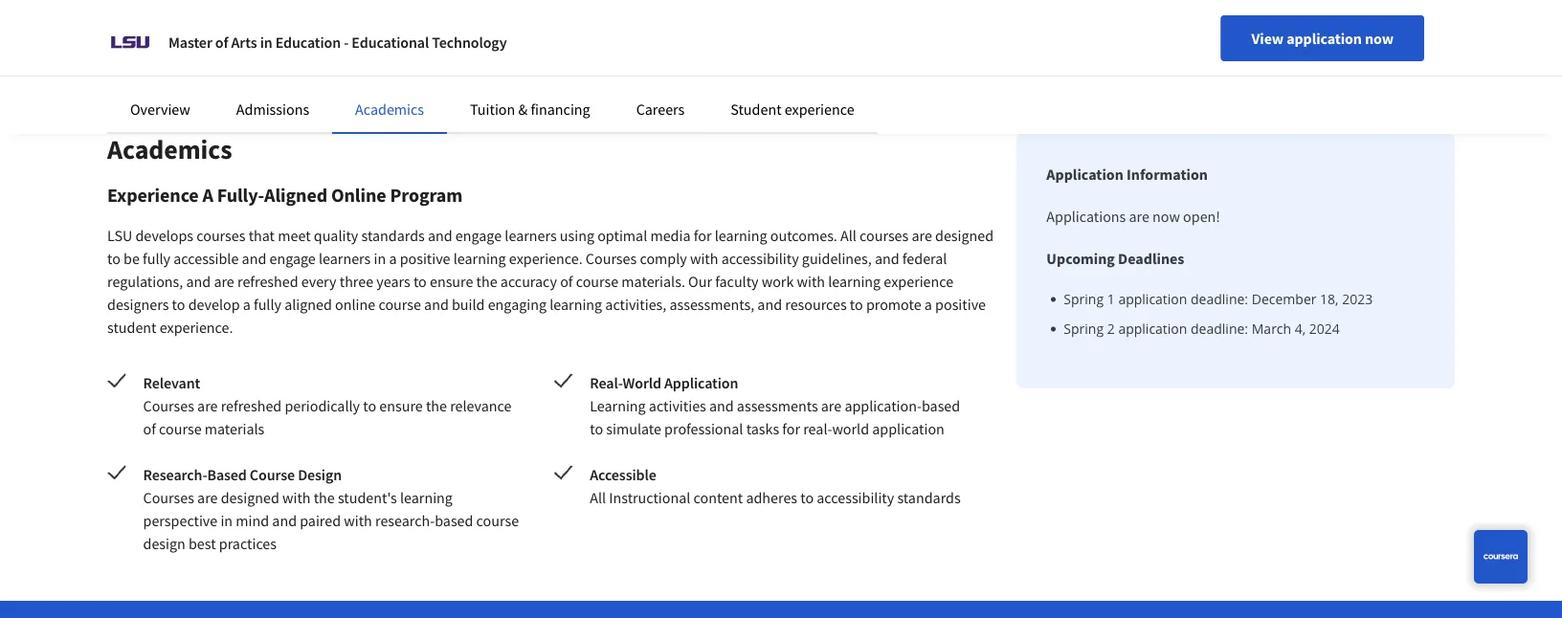 Task type: locate. For each thing, give the bounding box(es) containing it.
1 vertical spatial spring
[[1064, 320, 1104, 338]]

tasks
[[747, 419, 780, 439]]

1 horizontal spatial designed
[[936, 226, 994, 245]]

2 horizontal spatial of
[[560, 272, 573, 291]]

to left promote
[[850, 295, 863, 314]]

engage down program
[[456, 226, 502, 245]]

learning up research-
[[400, 488, 453, 507]]

application inside real-world application learning activities and assessments are application-based to simulate professional tasks for real-world application
[[665, 373, 739, 393]]

course right research-
[[476, 511, 519, 530]]

0 horizontal spatial based
[[435, 511, 473, 530]]

0 horizontal spatial fully
[[143, 249, 170, 268]]

1 vertical spatial standards
[[898, 488, 961, 507]]

0 vertical spatial designed
[[936, 226, 994, 245]]

1 vertical spatial experience
[[884, 272, 954, 291]]

upcoming
[[1047, 249, 1115, 268]]

1 vertical spatial academics
[[107, 133, 232, 166]]

1 vertical spatial based
[[435, 511, 473, 530]]

1 horizontal spatial the
[[426, 396, 447, 416]]

learning up faculty
[[715, 226, 768, 245]]

in right arts on the top left
[[260, 33, 273, 52]]

tuition
[[470, 100, 515, 119]]

academics
[[355, 100, 424, 119], [107, 133, 232, 166]]

world
[[623, 373, 662, 393]]

real-
[[804, 419, 833, 439]]

&
[[518, 100, 528, 119]]

in
[[260, 33, 273, 52], [374, 249, 386, 268], [221, 511, 233, 530]]

2 vertical spatial courses
[[143, 488, 194, 507]]

of left arts on the top left
[[215, 33, 228, 52]]

positive down the federal
[[936, 295, 986, 314]]

0 vertical spatial learners
[[505, 226, 557, 245]]

1 vertical spatial learners
[[319, 249, 371, 268]]

learners
[[505, 226, 557, 245], [319, 249, 371, 268]]

be
[[124, 249, 140, 268]]

and up professional
[[709, 396, 734, 416]]

0 horizontal spatial for
[[694, 226, 712, 245]]

federal
[[903, 249, 947, 268]]

based inside real-world application learning activities and assessments are application-based to simulate professional tasks for real-world application
[[922, 396, 961, 416]]

courses inside research-based course design courses are designed with the student's learning perspective in mind and paired with research-based course design best practices
[[143, 488, 194, 507]]

0 vertical spatial all
[[841, 226, 857, 245]]

a
[[202, 183, 213, 207]]

deadline: up spring 2 application deadline: march 4, 2024 list item
[[1191, 290, 1249, 308]]

1 horizontal spatial experience.
[[509, 249, 583, 268]]

materials
[[205, 419, 265, 439]]

all inside lsu develops courses that meet quality standards and engage learners using optimal media for learning outcomes. all courses are designed to be fully accessible and engage learners in a positive learning experience. courses comply with accessibility guidelines, and federal regulations, and are refreshed every three years to ensure the accuracy of course materials. our faculty work with learning experience designers to develop a fully aligned online course and build engaging learning activities, assessments, and resources to promote a positive student experience.
[[841, 226, 857, 245]]

and left 'build' in the left of the page
[[424, 295, 449, 314]]

courses down research-
[[143, 488, 194, 507]]

in inside lsu develops courses that meet quality standards and engage learners using optimal media for learning outcomes. all courses are designed to be fully accessible and engage learners in a positive learning experience. courses comply with accessibility guidelines, and federal regulations, and are refreshed every three years to ensure the accuracy of course materials. our faculty work with learning experience designers to develop a fully aligned online course and build engaging learning activities, assessments, and resources to promote a positive student experience.
[[374, 249, 386, 268]]

student experience link
[[731, 100, 855, 119]]

optimal
[[598, 226, 647, 245]]

professional
[[665, 419, 743, 439]]

designed inside research-based course design courses are designed with the student's learning perspective in mind and paired with research-based course design best practices
[[221, 488, 279, 507]]

regulations,
[[107, 272, 183, 291]]

1 vertical spatial in
[[374, 249, 386, 268]]

1 horizontal spatial standards
[[898, 488, 961, 507]]

course inside research-based course design courses are designed with the student's learning perspective in mind and paired with research-based course design best practices
[[476, 511, 519, 530]]

develops
[[135, 226, 193, 245]]

standards
[[361, 226, 425, 245], [898, 488, 961, 507]]

of down "relevant"
[[143, 419, 156, 439]]

application
[[1047, 165, 1124, 184], [665, 373, 739, 393]]

to down learning
[[590, 419, 603, 439]]

1
[[1108, 290, 1115, 308]]

spring 2 application deadline: march 4, 2024
[[1064, 320, 1340, 338]]

positive up years
[[400, 249, 451, 268]]

1 horizontal spatial positive
[[936, 295, 986, 314]]

activities
[[649, 396, 706, 416]]

the up 'paired'
[[314, 488, 335, 507]]

accessibility down world
[[817, 488, 895, 507]]

lsu develops courses that meet quality standards and engage learners using optimal media for learning outcomes. all courses are designed to be fully accessible and engage learners in a positive learning experience. courses comply with accessibility guidelines, and federal regulations, and are refreshed every three years to ensure the accuracy of course materials. our faculty work with learning experience designers to develop a fully aligned online course and build engaging learning activities, assessments, and resources to promote a positive student experience.
[[107, 226, 994, 337]]

1 horizontal spatial in
[[260, 33, 273, 52]]

mind
[[236, 511, 269, 530]]

2 vertical spatial of
[[143, 419, 156, 439]]

course up research-
[[159, 419, 202, 439]]

1 deadline: from the top
[[1191, 290, 1249, 308]]

1 vertical spatial designed
[[221, 488, 279, 507]]

learning down guidelines,
[[828, 272, 881, 291]]

deadline: down spring 1 application deadline: december 18, 2023 list item
[[1191, 320, 1249, 338]]

2023
[[1343, 290, 1373, 308]]

1 vertical spatial now
[[1153, 207, 1181, 226]]

education
[[275, 33, 341, 52]]

learning up 'build' in the left of the page
[[454, 249, 506, 268]]

application right view
[[1287, 29, 1362, 48]]

fully left aligned
[[254, 295, 282, 314]]

1 vertical spatial deadline:
[[1191, 320, 1249, 338]]

develop
[[188, 295, 240, 314]]

academics down overview at top
[[107, 133, 232, 166]]

0 vertical spatial of
[[215, 33, 228, 52]]

1 vertical spatial refreshed
[[221, 396, 282, 416]]

1 horizontal spatial all
[[841, 226, 857, 245]]

0 horizontal spatial of
[[143, 419, 156, 439]]

accessibility
[[722, 249, 799, 268], [817, 488, 895, 507]]

and down accessible
[[186, 272, 211, 291]]

0 horizontal spatial the
[[314, 488, 335, 507]]

designed up the federal
[[936, 226, 994, 245]]

admissions
[[236, 100, 309, 119]]

accuracy
[[501, 272, 557, 291]]

application up applications
[[1047, 165, 1124, 184]]

to right years
[[414, 272, 427, 291]]

2 vertical spatial the
[[314, 488, 335, 507]]

-
[[344, 33, 349, 52]]

academics link
[[355, 100, 424, 119]]

2
[[1108, 320, 1115, 338]]

with down student's
[[344, 511, 372, 530]]

0 vertical spatial standards
[[361, 226, 425, 245]]

learning
[[715, 226, 768, 245], [454, 249, 506, 268], [828, 272, 881, 291], [550, 295, 602, 314], [400, 488, 453, 507]]

1 vertical spatial ensure
[[379, 396, 423, 416]]

are inside research-based course design courses are designed with the student's learning perspective in mind and paired with research-based course design best practices
[[197, 488, 218, 507]]

ensure right periodically
[[379, 396, 423, 416]]

to right periodically
[[363, 396, 376, 416]]

courses
[[586, 249, 637, 268], [143, 396, 194, 416], [143, 488, 194, 507]]

with
[[690, 249, 719, 268], [797, 272, 825, 291], [282, 488, 311, 507], [344, 511, 372, 530]]

to inside accessible all instructional content adheres to accessibility standards
[[801, 488, 814, 507]]

positive
[[400, 249, 451, 268], [936, 295, 986, 314]]

2 spring from the top
[[1064, 320, 1104, 338]]

0 vertical spatial refreshed
[[237, 272, 298, 291]]

courses
[[197, 226, 246, 245], [860, 226, 909, 245]]

accessibility up work
[[722, 249, 799, 268]]

and
[[428, 226, 453, 245], [242, 249, 266, 268], [875, 249, 900, 268], [186, 272, 211, 291], [424, 295, 449, 314], [758, 295, 782, 314], [709, 396, 734, 416], [272, 511, 297, 530]]

all down "accessible"
[[590, 488, 606, 507]]

2 deadline: from the top
[[1191, 320, 1249, 338]]

application up activities
[[665, 373, 739, 393]]

and right mind
[[272, 511, 297, 530]]

are up real-
[[821, 396, 842, 416]]

comply
[[640, 249, 687, 268]]

and down work
[[758, 295, 782, 314]]

0 vertical spatial accessibility
[[722, 249, 799, 268]]

deadline: for december
[[1191, 290, 1249, 308]]

courses up the federal
[[860, 226, 909, 245]]

1 vertical spatial engage
[[270, 249, 316, 268]]

list
[[1055, 289, 1373, 339]]

relevant courses are refreshed periodically to ensure the relevance of course materials
[[143, 373, 512, 439]]

based inside research-based course design courses are designed with the student's learning perspective in mind and paired with research-based course design best practices
[[435, 511, 473, 530]]

our
[[689, 272, 712, 291]]

courses inside relevant courses are refreshed periodically to ensure the relevance of course materials
[[143, 396, 194, 416]]

course
[[576, 272, 619, 291], [379, 295, 421, 314], [159, 419, 202, 439], [476, 511, 519, 530]]

spring 1 application deadline: december 18, 2023 list item
[[1064, 289, 1373, 309]]

1 horizontal spatial ensure
[[430, 272, 473, 291]]

1 horizontal spatial now
[[1365, 29, 1394, 48]]

instructional
[[609, 488, 691, 507]]

spring left 2
[[1064, 320, 1104, 338]]

now for application
[[1365, 29, 1394, 48]]

relevance
[[450, 396, 512, 416]]

1 horizontal spatial based
[[922, 396, 961, 416]]

the inside lsu develops courses that meet quality standards and engage learners using optimal media for learning outcomes. all courses are designed to be fully accessible and engage learners in a positive learning experience. courses comply with accessibility guidelines, and federal regulations, and are refreshed every three years to ensure the accuracy of course materials. our faculty work with learning experience designers to develop a fully aligned online course and build engaging learning activities, assessments, and resources to promote a positive student experience.
[[476, 272, 498, 291]]

0 vertical spatial in
[[260, 33, 273, 52]]

1 spring from the top
[[1064, 290, 1104, 308]]

2 vertical spatial in
[[221, 511, 233, 530]]

1 horizontal spatial accessibility
[[817, 488, 895, 507]]

1 vertical spatial courses
[[143, 396, 194, 416]]

courses up accessible
[[197, 226, 246, 245]]

spring 1 application deadline: december 18, 2023
[[1064, 290, 1373, 308]]

spring inside spring 1 application deadline: december 18, 2023 list item
[[1064, 290, 1104, 308]]

1 vertical spatial accessibility
[[817, 488, 895, 507]]

accessibility inside lsu develops courses that meet quality standards and engage learners using optimal media for learning outcomes. all courses are designed to be fully accessible and engage learners in a positive learning experience. courses comply with accessibility guidelines, and federal regulations, and are refreshed every three years to ensure the accuracy of course materials. our faculty work with learning experience designers to develop a fully aligned online course and build engaging learning activities, assessments, and resources to promote a positive student experience.
[[722, 249, 799, 268]]

all up guidelines,
[[841, 226, 857, 245]]

0 vertical spatial experience.
[[509, 249, 583, 268]]

0 horizontal spatial standards
[[361, 226, 425, 245]]

the up 'build' in the left of the page
[[476, 272, 498, 291]]

refreshed
[[237, 272, 298, 291], [221, 396, 282, 416]]

now inside button
[[1365, 29, 1394, 48]]

periodically
[[285, 396, 360, 416]]

0 horizontal spatial application
[[665, 373, 739, 393]]

learners down quality at the top left of page
[[319, 249, 371, 268]]

fully down develops
[[143, 249, 170, 268]]

the
[[476, 272, 498, 291], [426, 396, 447, 416], [314, 488, 335, 507]]

of right accuracy
[[560, 272, 573, 291]]

2 horizontal spatial in
[[374, 249, 386, 268]]

experience. up accuracy
[[509, 249, 583, 268]]

overview
[[130, 100, 190, 119]]

online
[[331, 183, 386, 207]]

a up years
[[389, 249, 397, 268]]

promote
[[866, 295, 922, 314]]

for right media
[[694, 226, 712, 245]]

with up resources on the right of the page
[[797, 272, 825, 291]]

to right adheres
[[801, 488, 814, 507]]

0 vertical spatial ensure
[[430, 272, 473, 291]]

2 horizontal spatial the
[[476, 272, 498, 291]]

experience right student
[[785, 100, 855, 119]]

the inside relevant courses are refreshed periodically to ensure the relevance of course materials
[[426, 396, 447, 416]]

refreshed up materials
[[221, 396, 282, 416]]

0 horizontal spatial in
[[221, 511, 233, 530]]

refreshed inside relevant courses are refreshed periodically to ensure the relevance of course materials
[[221, 396, 282, 416]]

designed up mind
[[221, 488, 279, 507]]

1 horizontal spatial experience
[[884, 272, 954, 291]]

now
[[1365, 29, 1394, 48], [1153, 207, 1181, 226]]

to
[[107, 249, 121, 268], [414, 272, 427, 291], [172, 295, 185, 314], [850, 295, 863, 314], [363, 396, 376, 416], [590, 419, 603, 439], [801, 488, 814, 507]]

ensure inside relevant courses are refreshed periodically to ensure the relevance of course materials
[[379, 396, 423, 416]]

spring inside spring 2 application deadline: march 4, 2024 list item
[[1064, 320, 1104, 338]]

spring 2 application deadline: march 4, 2024 list item
[[1064, 319, 1373, 339]]

for
[[694, 226, 712, 245], [783, 419, 801, 439]]

0 vertical spatial based
[[922, 396, 961, 416]]

0 horizontal spatial courses
[[197, 226, 246, 245]]

the left 'relevance'
[[426, 396, 447, 416]]

1 horizontal spatial courses
[[860, 226, 909, 245]]

of
[[215, 33, 228, 52], [560, 272, 573, 291], [143, 419, 156, 439]]

spring left 1
[[1064, 290, 1104, 308]]

engage down meet at the top
[[270, 249, 316, 268]]

spring for spring 2 application deadline: march 4, 2024
[[1064, 320, 1104, 338]]

for left real-
[[783, 419, 801, 439]]

1 horizontal spatial application
[[1047, 165, 1124, 184]]

0 vertical spatial engage
[[456, 226, 502, 245]]

1 vertical spatial of
[[560, 272, 573, 291]]

0 vertical spatial deadline:
[[1191, 290, 1249, 308]]

0 vertical spatial courses
[[586, 249, 637, 268]]

0 vertical spatial application
[[1047, 165, 1124, 184]]

with up our
[[690, 249, 719, 268]]

engaging
[[488, 295, 547, 314]]

academics down educational
[[355, 100, 424, 119]]

0 horizontal spatial learners
[[319, 249, 371, 268]]

0 horizontal spatial now
[[1153, 207, 1181, 226]]

view
[[1252, 29, 1284, 48]]

ensure up 'build' in the left of the page
[[430, 272, 473, 291]]

standards inside accessible all instructional content adheres to accessibility standards
[[898, 488, 961, 507]]

0 horizontal spatial ensure
[[379, 396, 423, 416]]

0 vertical spatial the
[[476, 272, 498, 291]]

a right develop
[[243, 295, 251, 314]]

1 horizontal spatial for
[[783, 419, 801, 439]]

application information
[[1047, 165, 1208, 184]]

courses down "relevant"
[[143, 396, 194, 416]]

in left mind
[[221, 511, 233, 530]]

years
[[377, 272, 410, 291]]

1 horizontal spatial academics
[[355, 100, 424, 119]]

0 vertical spatial academics
[[355, 100, 424, 119]]

spring
[[1064, 290, 1104, 308], [1064, 320, 1104, 338]]

1 vertical spatial all
[[590, 488, 606, 507]]

course up activities,
[[576, 272, 619, 291]]

learners up accuracy
[[505, 226, 557, 245]]

1 vertical spatial positive
[[936, 295, 986, 314]]

a right promote
[[925, 295, 933, 314]]

0 horizontal spatial accessibility
[[722, 249, 799, 268]]

application inside real-world application learning activities and assessments are application-based to simulate professional tasks for real-world application
[[873, 419, 945, 439]]

learning inside research-based course design courses are designed with the student's learning perspective in mind and paired with research-based course design best practices
[[400, 488, 453, 507]]

application-
[[845, 396, 922, 416]]

refreshed down that
[[237, 272, 298, 291]]

1 vertical spatial the
[[426, 396, 447, 416]]

application down application-
[[873, 419, 945, 439]]

for inside real-world application learning activities and assessments are application-based to simulate professional tasks for real-world application
[[783, 419, 801, 439]]

0 vertical spatial for
[[694, 226, 712, 245]]

0 horizontal spatial designed
[[221, 488, 279, 507]]

application
[[1287, 29, 1362, 48], [1119, 290, 1188, 308], [1119, 320, 1188, 338], [873, 419, 945, 439]]

0 horizontal spatial engage
[[270, 249, 316, 268]]

1 vertical spatial experience.
[[160, 318, 233, 337]]

application inside button
[[1287, 29, 1362, 48]]

experience down the federal
[[884, 272, 954, 291]]

2024
[[1310, 320, 1340, 338]]

experience. down develop
[[160, 318, 233, 337]]

0 horizontal spatial all
[[590, 488, 606, 507]]

to left develop
[[172, 295, 185, 314]]

courses down optimal
[[586, 249, 637, 268]]

1 vertical spatial for
[[783, 419, 801, 439]]

designed inside lsu develops courses that meet quality standards and engage learners using optimal media for learning outcomes. all courses are designed to be fully accessible and engage learners in a positive learning experience. courses comply with accessibility guidelines, and federal regulations, and are refreshed every three years to ensure the accuracy of course materials. our faculty work with learning experience designers to develop a fully aligned online course and build engaging learning activities, assessments, and resources to promote a positive student experience.
[[936, 226, 994, 245]]

0 vertical spatial spring
[[1064, 290, 1104, 308]]

ensure
[[430, 272, 473, 291], [379, 396, 423, 416]]

are up materials
[[197, 396, 218, 416]]

1 vertical spatial fully
[[254, 295, 282, 314]]

guidelines,
[[802, 249, 872, 268]]

1 vertical spatial application
[[665, 373, 739, 393]]

three
[[340, 272, 374, 291]]

december
[[1252, 290, 1317, 308]]

a
[[389, 249, 397, 268], [243, 295, 251, 314], [925, 295, 933, 314]]

0 vertical spatial now
[[1365, 29, 1394, 48]]

quality
[[314, 226, 358, 245]]

adheres
[[746, 488, 798, 507]]

18,
[[1321, 290, 1339, 308]]

are down based
[[197, 488, 218, 507]]

to inside relevant courses are refreshed periodically to ensure the relevance of course materials
[[363, 396, 376, 416]]

0 horizontal spatial experience
[[785, 100, 855, 119]]

0 horizontal spatial positive
[[400, 249, 451, 268]]

experience.
[[509, 249, 583, 268], [160, 318, 233, 337]]

in up years
[[374, 249, 386, 268]]



Task type: describe. For each thing, give the bounding box(es) containing it.
application down the deadlines
[[1119, 290, 1188, 308]]

assessments
[[737, 396, 818, 416]]

in inside research-based course design courses are designed with the student's learning perspective in mind and paired with research-based course design best practices
[[221, 511, 233, 530]]

accessibility inside accessible all instructional content adheres to accessibility standards
[[817, 488, 895, 507]]

standards inside lsu develops courses that meet quality standards and engage learners using optimal media for learning outcomes. all courses are designed to be fully accessible and engage learners in a positive learning experience. courses comply with accessibility guidelines, and federal regulations, and are refreshed every three years to ensure the accuracy of course materials. our faculty work with learning experience designers to develop a fully aligned online course and build engaging learning activities, assessments, and resources to promote a positive student experience.
[[361, 226, 425, 245]]

designers
[[107, 295, 169, 314]]

applications are now open!
[[1047, 207, 1221, 226]]

research-
[[143, 465, 207, 485]]

0 vertical spatial fully
[[143, 249, 170, 268]]

research-based course design courses are designed with the student's learning perspective in mind and paired with research-based course design best practices
[[143, 465, 519, 553]]

and down that
[[242, 249, 266, 268]]

admissions link
[[236, 100, 309, 119]]

world
[[833, 419, 869, 439]]

and inside research-based course design courses are designed with the student's learning perspective in mind and paired with research-based course design best practices
[[272, 511, 297, 530]]

technology
[[432, 33, 507, 52]]

paired
[[300, 511, 341, 530]]

of inside relevant courses are refreshed periodically to ensure the relevance of course materials
[[143, 419, 156, 439]]

work
[[762, 272, 794, 291]]

arts
[[231, 33, 257, 52]]

media
[[651, 226, 691, 245]]

2 horizontal spatial a
[[925, 295, 933, 314]]

are up the federal
[[912, 226, 932, 245]]

student
[[107, 318, 157, 337]]

louisiana state university logo image
[[107, 19, 153, 65]]

simulate
[[606, 419, 662, 439]]

design
[[298, 465, 342, 485]]

0 vertical spatial experience
[[785, 100, 855, 119]]

0 horizontal spatial academics
[[107, 133, 232, 166]]

learning
[[590, 396, 646, 416]]

march
[[1252, 320, 1292, 338]]

courses inside lsu develops courses that meet quality standards and engage learners using optimal media for learning outcomes. all courses are designed to be fully accessible and engage learners in a positive learning experience. courses comply with accessibility guidelines, and federal regulations, and are refreshed every three years to ensure the accuracy of course materials. our faculty work with learning experience designers to develop a fully aligned online course and build engaging learning activities, assessments, and resources to promote a positive student experience.
[[586, 249, 637, 268]]

that
[[249, 226, 275, 245]]

application right 2
[[1119, 320, 1188, 338]]

list containing spring 1 application deadline: december 18, 2023
[[1055, 289, 1373, 339]]

materials.
[[622, 272, 685, 291]]

1 horizontal spatial a
[[389, 249, 397, 268]]

relevant
[[143, 373, 200, 393]]

open!
[[1184, 207, 1221, 226]]

master of arts in education - educational technology
[[169, 33, 507, 52]]

of inside lsu develops courses that meet quality standards and engage learners using optimal media for learning outcomes. all courses are designed to be fully accessible and engage learners in a positive learning experience. courses comply with accessibility guidelines, and federal regulations, and are refreshed every three years to ensure the accuracy of course materials. our faculty work with learning experience designers to develop a fully aligned online course and build engaging learning activities, assessments, and resources to promote a positive student experience.
[[560, 272, 573, 291]]

ensure inside lsu develops courses that meet quality standards and engage learners using optimal media for learning outcomes. all courses are designed to be fully accessible and engage learners in a positive learning experience. courses comply with accessibility guidelines, and federal regulations, and are refreshed every three years to ensure the accuracy of course materials. our faculty work with learning experience designers to develop a fully aligned online course and build engaging learning activities, assessments, and resources to promote a positive student experience.
[[430, 272, 473, 291]]

with down design
[[282, 488, 311, 507]]

resources
[[785, 295, 847, 314]]

the inside research-based course design courses are designed with the student's learning perspective in mind and paired with research-based course design best practices
[[314, 488, 335, 507]]

0 vertical spatial positive
[[400, 249, 451, 268]]

are inside relevant courses are refreshed periodically to ensure the relevance of course materials
[[197, 396, 218, 416]]

design
[[143, 534, 186, 553]]

learning down accuracy
[[550, 295, 602, 314]]

accessible
[[590, 465, 657, 485]]

lsu
[[107, 226, 132, 245]]

view application now
[[1252, 29, 1394, 48]]

experience a fully-aligned online program
[[107, 183, 463, 207]]

are down application information
[[1129, 207, 1150, 226]]

1 horizontal spatial fully
[[254, 295, 282, 314]]

1 horizontal spatial learners
[[505, 226, 557, 245]]

online
[[335, 295, 376, 314]]

student's
[[338, 488, 397, 507]]

now for are
[[1153, 207, 1181, 226]]

course
[[250, 465, 295, 485]]

aligned
[[285, 295, 332, 314]]

every
[[301, 272, 337, 291]]

1 horizontal spatial of
[[215, 33, 228, 52]]

4,
[[1295, 320, 1306, 338]]

all inside accessible all instructional content adheres to accessibility standards
[[590, 488, 606, 507]]

faculty
[[715, 272, 759, 291]]

and down program
[[428, 226, 453, 245]]

program
[[390, 183, 463, 207]]

aligned
[[264, 183, 328, 207]]

best
[[189, 534, 216, 553]]

content
[[694, 488, 743, 507]]

are up develop
[[214, 272, 234, 291]]

spring for spring 1 application deadline: december 18, 2023
[[1064, 290, 1104, 308]]

master
[[169, 33, 212, 52]]

fully-
[[217, 183, 264, 207]]

information
[[1127, 165, 1208, 184]]

build
[[452, 295, 485, 314]]

perspective
[[143, 511, 218, 530]]

0 horizontal spatial experience.
[[160, 318, 233, 337]]

real-world application learning activities and assessments are application-based to simulate professional tasks for real-world application
[[590, 373, 961, 439]]

accessible all instructional content adheres to accessibility standards
[[590, 465, 961, 507]]

course inside relevant courses are refreshed periodically to ensure the relevance of course materials
[[159, 419, 202, 439]]

0 horizontal spatial a
[[243, 295, 251, 314]]

based
[[207, 465, 247, 485]]

and left the federal
[[875, 249, 900, 268]]

using
[[560, 226, 595, 245]]

to left be
[[107, 249, 121, 268]]

outcomes.
[[771, 226, 838, 245]]

tuition & financing link
[[470, 100, 590, 119]]

deadlines
[[1118, 249, 1185, 268]]

experience
[[107, 183, 199, 207]]

student experience
[[731, 100, 855, 119]]

applications
[[1047, 207, 1126, 226]]

1 courses from the left
[[197, 226, 246, 245]]

2 courses from the left
[[860, 226, 909, 245]]

deadline: for march
[[1191, 320, 1249, 338]]

real-
[[590, 373, 623, 393]]

course down years
[[379, 295, 421, 314]]

view application now button
[[1221, 15, 1425, 61]]

1 horizontal spatial engage
[[456, 226, 502, 245]]

and inside real-world application learning activities and assessments are application-based to simulate professional tasks for real-world application
[[709, 396, 734, 416]]

careers
[[636, 100, 685, 119]]

to inside real-world application learning activities and assessments are application-based to simulate professional tasks for real-world application
[[590, 419, 603, 439]]

activities,
[[605, 295, 667, 314]]

experience inside lsu develops courses that meet quality standards and engage learners using optimal media for learning outcomes. all courses are designed to be fully accessible and engage learners in a positive learning experience. courses comply with accessibility guidelines, and federal regulations, and are refreshed every three years to ensure the accuracy of course materials. our faculty work with learning experience designers to develop a fully aligned online course and build engaging learning activities, assessments, and resources to promote a positive student experience.
[[884, 272, 954, 291]]

upcoming deadlines
[[1047, 249, 1185, 268]]

meet
[[278, 226, 311, 245]]

refreshed inside lsu develops courses that meet quality standards and engage learners using optimal media for learning outcomes. all courses are designed to be fully accessible and engage learners in a positive learning experience. courses comply with accessibility guidelines, and federal regulations, and are refreshed every three years to ensure the accuracy of course materials. our faculty work with learning experience designers to develop a fully aligned online course and build engaging learning activities, assessments, and resources to promote a positive student experience.
[[237, 272, 298, 291]]

research-
[[375, 511, 435, 530]]

for inside lsu develops courses that meet quality standards and engage learners using optimal media for learning outcomes. all courses are designed to be fully accessible and engage learners in a positive learning experience. courses comply with accessibility guidelines, and federal regulations, and are refreshed every three years to ensure the accuracy of course materials. our faculty work with learning experience designers to develop a fully aligned online course and build engaging learning activities, assessments, and resources to promote a positive student experience.
[[694, 226, 712, 245]]

financing
[[531, 100, 590, 119]]

assessments,
[[670, 295, 755, 314]]

overview link
[[130, 100, 190, 119]]

are inside real-world application learning activities and assessments are application-based to simulate professional tasks for real-world application
[[821, 396, 842, 416]]



Task type: vqa. For each thing, say whether or not it's contained in the screenshot.
EXPERIENCE A FULLY-ALIGNED ONLINE PROGRAM
yes



